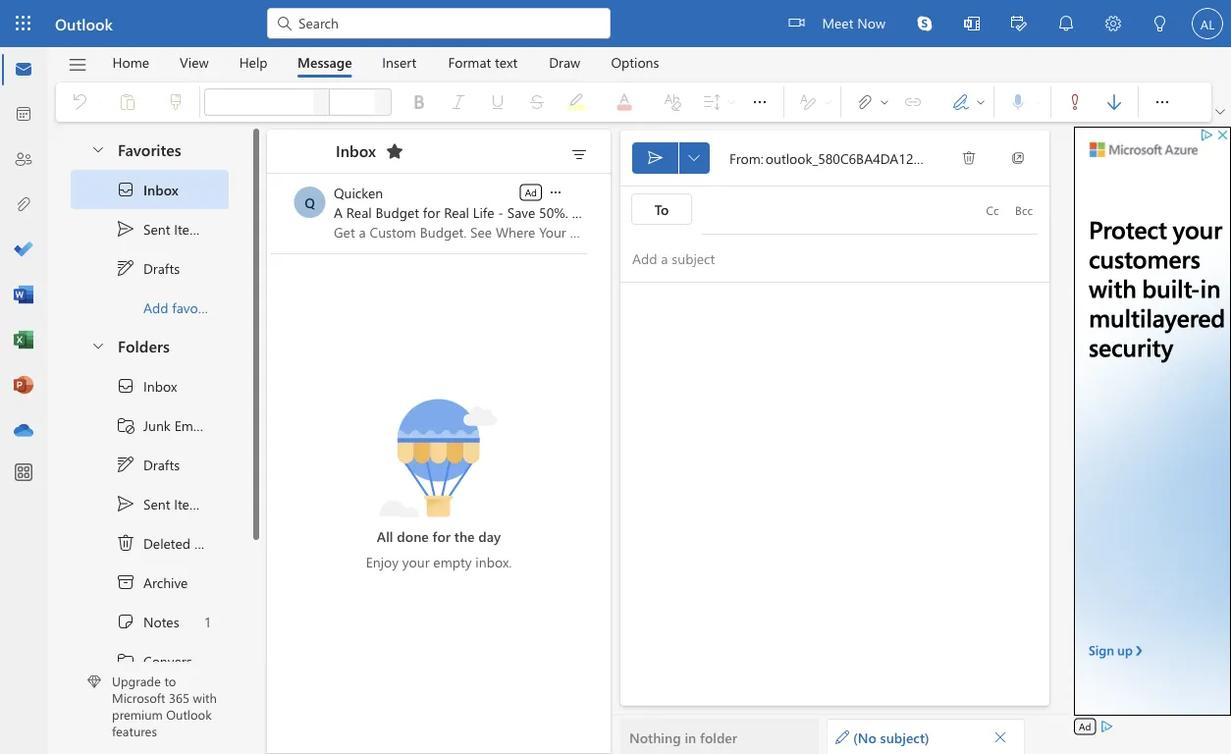 Task type: describe. For each thing, give the bounding box(es) containing it.
 for second  tree item from the top
[[116, 376, 135, 396]]

save
[[507, 203, 535, 221]]

 inbox for 2nd  tree item from the bottom
[[116, 180, 179, 199]]

 for  popup button in the the message list section
[[548, 185, 564, 200]]

favorites tree
[[71, 123, 229, 327]]

1
[[205, 612, 210, 631]]

Font text field
[[205, 90, 313, 114]]

favorites
[[118, 138, 181, 159]]

 tree item
[[71, 602, 229, 641]]

 for  popup button
[[1215, 107, 1225, 117]]

to
[[654, 200, 669, 218]]

folder
[[700, 728, 737, 746]]

favorite
[[172, 298, 218, 316]]

life
[[473, 203, 494, 221]]

quicken image
[[294, 187, 325, 218]]

 button inside folders tree item
[[81, 327, 114, 363]]


[[385, 141, 404, 161]]

sent inside the favorites tree
[[143, 220, 170, 238]]

 button
[[987, 723, 1014, 751]]

1 real from the left
[[346, 203, 372, 221]]


[[964, 16, 980, 31]]

 button
[[949, 142, 989, 174]]

nothing
[[629, 728, 681, 746]]

cc
[[986, 202, 999, 218]]

premium features image
[[87, 675, 101, 689]]


[[917, 16, 933, 31]]

basic text group
[[204, 82, 780, 122]]


[[67, 54, 88, 75]]


[[1153, 16, 1168, 31]]

2  tree item from the top
[[71, 366, 229, 405]]

q
[[305, 193, 315, 211]]

message button
[[283, 47, 367, 78]]

add
[[143, 298, 168, 316]]

 button
[[1143, 82, 1182, 122]]

50%.
[[539, 203, 568, 221]]

favorites tree item
[[71, 131, 229, 170]]

 inside tree
[[116, 494, 135, 513]]

inbox for 2nd  tree item from the bottom
[[143, 180, 179, 199]]

people image
[[14, 150, 33, 170]]

empty
[[433, 553, 472, 571]]

home
[[112, 53, 149, 71]]


[[994, 730, 1007, 744]]

 tree item for 
[[71, 248, 229, 288]]

tags group
[[1055, 82, 1134, 118]]


[[1065, 92, 1085, 112]]

 button
[[1095, 86, 1134, 118]]

1 vertical spatial ad
[[1079, 720, 1091, 733]]

the
[[454, 527, 475, 545]]

enjoy
[[366, 553, 399, 571]]

bcc button
[[1008, 194, 1040, 226]]

meet now
[[822, 13, 886, 31]]

sent inside tree
[[143, 495, 170, 513]]

 for the  button right of font size text field
[[378, 96, 390, 108]]

view
[[180, 53, 209, 71]]

 archive
[[116, 572, 188, 592]]

from:
[[729, 149, 764, 167]]

today.
[[604, 203, 642, 221]]

 tree item
[[71, 563, 229, 602]]

insert
[[382, 53, 417, 71]]

text
[[495, 53, 518, 71]]


[[1010, 150, 1026, 166]]

outlook inside banner
[[55, 13, 113, 34]]

cc button
[[977, 194, 1008, 226]]

 for 
[[961, 150, 977, 166]]

 inside  
[[975, 96, 987, 108]]

reading pane main content
[[613, 122, 1069, 754]]

 tree item
[[71, 405, 229, 445]]

 for the top  popup button
[[750, 92, 770, 112]]

a
[[334, 203, 343, 221]]

1  tree item from the top
[[71, 209, 229, 248]]

 sent items for 2nd  tree item from the bottom of the page
[[116, 219, 207, 239]]

inbox.
[[476, 553, 512, 571]]

 search field
[[267, 0, 611, 44]]

tree containing 
[[71, 366, 229, 720]]

with
[[193, 689, 217, 706]]

files image
[[14, 195, 33, 215]]

view button
[[165, 47, 223, 78]]

 for  deleted items
[[116, 533, 135, 553]]

 
[[951, 92, 987, 112]]

add favorite
[[143, 298, 218, 316]]


[[1056, 14, 1076, 33]]

format text button
[[433, 47, 532, 78]]

2  tree item from the top
[[71, 484, 229, 523]]


[[569, 145, 589, 165]]

 button
[[1212, 102, 1229, 122]]

 for  dropdown button
[[688, 152, 700, 164]]

 
[[855, 92, 890, 112]]

 drafts for 
[[116, 455, 180, 474]]

application containing outlook
[[0, 0, 1231, 754]]

a real budget for real life - save 50%. start today.
[[334, 203, 642, 221]]

message list section
[[267, 125, 642, 753]]

to button
[[631, 193, 692, 225]]

ad inside the message list section
[[525, 186, 537, 199]]

all
[[377, 527, 393, 545]]

 button
[[1055, 86, 1095, 118]]

 for the  button below message button
[[316, 96, 328, 108]]

 button
[[998, 142, 1038, 174]]

outlook inside upgrade to microsoft 365 with premium outlook features
[[166, 706, 212, 723]]

insert button
[[368, 47, 431, 78]]

 junk email
[[116, 415, 207, 435]]

bcc
[[1015, 202, 1033, 218]]

 button
[[901, 0, 948, 47]]

outlook_580c6ba4da122d59@outlook.com
[[766, 149, 1035, 167]]

 button inside favorites tree item
[[81, 131, 114, 167]]

clipboard group
[[60, 82, 195, 122]]


[[116, 572, 135, 592]]

 button
[[1043, 0, 1090, 47]]

done
[[397, 527, 429, 545]]

 button
[[1137, 0, 1184, 50]]

premium
[[112, 706, 163, 723]]

deleted
[[143, 534, 191, 552]]

2 real from the left
[[444, 203, 469, 221]]

drafts for 
[[143, 455, 180, 473]]

 for the  button within the favorites tree item
[[90, 141, 106, 157]]

Add a subject text field
[[620, 242, 1014, 274]]

all done for the day enjoy your empty inbox.
[[366, 527, 512, 571]]

Search field
[[296, 13, 599, 33]]



Task type: locate. For each thing, give the bounding box(es) containing it.
format
[[448, 53, 491, 71]]

 up from:
[[750, 92, 770, 112]]

add favorite tree item
[[71, 288, 229, 327]]

2  drafts from the top
[[116, 455, 180, 474]]

1 vertical spatial  button
[[547, 182, 565, 201]]

 tree item down favorites
[[71, 170, 229, 209]]

1  from the top
[[116, 219, 135, 239]]

 inbox for second  tree item from the top
[[116, 376, 177, 396]]

microsoft
[[112, 689, 165, 706]]

items right deleted
[[194, 534, 227, 552]]


[[275, 14, 295, 33]]

upgrade
[[112, 672, 161, 690]]

outlook down to
[[166, 706, 212, 723]]


[[789, 15, 804, 30]]

powerpoint image
[[14, 376, 33, 396]]


[[116, 415, 135, 435]]

 sent items
[[116, 219, 207, 239], [116, 494, 207, 513]]

0 vertical spatial drafts
[[143, 259, 180, 277]]

 notes
[[116, 612, 179, 631]]

 inside dropdown button
[[688, 152, 700, 164]]

 left "folders"
[[90, 337, 106, 353]]

1 horizontal spatial 
[[961, 150, 977, 166]]

2 horizontal spatial 
[[1153, 92, 1172, 112]]

 right 
[[1153, 92, 1172, 112]]

 up 
[[116, 376, 135, 396]]

 sent items for 2nd  tree item
[[116, 494, 207, 513]]

folders
[[118, 335, 170, 356]]

 inside tree
[[116, 455, 135, 474]]

 button
[[740, 82, 780, 122], [547, 182, 565, 201]]

1 vertical spatial  tree item
[[71, 366, 229, 405]]

outlook up 
[[55, 13, 113, 34]]

1 vertical spatial items
[[174, 495, 207, 513]]

nothing in folder
[[629, 728, 737, 746]]

calendar image
[[14, 105, 33, 125]]

1  from the top
[[116, 180, 135, 199]]

1 drafts from the top
[[143, 259, 180, 277]]

 button
[[58, 48, 97, 81]]

0 vertical spatial items
[[174, 220, 207, 238]]

1 vertical spatial drafts
[[143, 455, 180, 473]]

0 horizontal spatial outlook
[[55, 13, 113, 34]]

2  from the top
[[116, 376, 135, 396]]

 tree item up deleted
[[71, 484, 229, 523]]

 right  button
[[688, 152, 700, 164]]

inbox for second  tree item from the top
[[143, 377, 177, 395]]

meet
[[822, 13, 854, 31]]

 inside 'basic text' group
[[750, 92, 770, 112]]

items inside  deleted items
[[194, 534, 227, 552]]

drafts down  junk email
[[143, 455, 180, 473]]

junk
[[143, 416, 171, 434]]

 button right font size text field
[[376, 88, 392, 116]]

real left life
[[444, 203, 469, 221]]

sent up  tree item
[[143, 495, 170, 513]]

 inbox inside the favorites tree
[[116, 180, 179, 199]]

0 vertical spatial  tree item
[[71, 170, 229, 209]]

0 horizontal spatial ad
[[525, 186, 537, 199]]

Font size text field
[[330, 90, 375, 114]]

 drafts inside tree
[[116, 455, 180, 474]]

features
[[112, 722, 157, 739]]

0 vertical spatial outlook
[[55, 13, 113, 34]]

your
[[402, 553, 430, 571]]

0 vertical spatial ad
[[525, 186, 537, 199]]

 up add favorite tree item
[[116, 258, 135, 278]]

help button
[[224, 47, 282, 78]]

 tree item up add
[[71, 248, 229, 288]]

 down 
[[116, 455, 135, 474]]

tab list containing home
[[97, 47, 675, 78]]

0 horizontal spatial real
[[346, 203, 372, 221]]

drafts
[[143, 259, 180, 277], [143, 455, 180, 473]]

1 vertical spatial  tree item
[[71, 484, 229, 523]]

 drafts inside the favorites tree
[[116, 258, 180, 278]]

quicken
[[334, 183, 383, 201]]

 button inside the message list section
[[547, 182, 565, 201]]

 button
[[314, 88, 330, 116], [376, 88, 392, 116], [81, 131, 114, 167], [81, 327, 114, 363]]

1 vertical spatial 
[[116, 455, 135, 474]]

 button left favorites
[[81, 131, 114, 167]]

include group
[[845, 82, 990, 122]]


[[116, 258, 135, 278], [116, 455, 135, 474]]

application
[[0, 0, 1231, 754]]

365
[[169, 689, 189, 706]]

 inside  
[[879, 96, 890, 108]]

 inside 'button'
[[961, 150, 977, 166]]

 button left "folders"
[[81, 327, 114, 363]]

 left font size text field
[[316, 96, 328, 108]]

onedrive image
[[14, 421, 33, 441]]

ad left the set your advertising preferences image
[[1079, 720, 1091, 733]]

 drafts down  tree item
[[116, 455, 180, 474]]

1  sent items from the top
[[116, 219, 207, 239]]

 button up from:
[[740, 82, 780, 122]]

 button
[[632, 142, 679, 174]]

1 vertical spatial 
[[116, 533, 135, 553]]

items up the favorite
[[174, 220, 207, 238]]

 tree item
[[71, 209, 229, 248], [71, 484, 229, 523]]

1 horizontal spatial real
[[444, 203, 469, 221]]

 tree item
[[71, 641, 229, 680]]

0 vertical spatial  drafts
[[116, 258, 180, 278]]

1 vertical spatial 
[[116, 376, 135, 396]]

 up 
[[116, 533, 135, 553]]

1 horizontal spatial  button
[[740, 82, 780, 122]]

 right 
[[879, 96, 890, 108]]

0 vertical spatial  sent items
[[116, 219, 207, 239]]


[[116, 651, 135, 671]]

 up  tree item
[[116, 494, 135, 513]]

 left the 
[[961, 150, 977, 166]]

for right budget
[[423, 203, 440, 221]]

 right font size text field
[[378, 96, 390, 108]]


[[951, 92, 971, 112]]

0 horizontal spatial 
[[688, 152, 700, 164]]

 inside popup button
[[1215, 107, 1225, 117]]

0 horizontal spatial  button
[[547, 182, 565, 201]]

1  from the top
[[116, 258, 135, 278]]

-
[[498, 203, 504, 221]]

email
[[174, 416, 207, 434]]

 tree item
[[71, 170, 229, 209], [71, 366, 229, 405]]

1 vertical spatial  inbox
[[116, 376, 177, 396]]

 tree item
[[71, 248, 229, 288], [71, 445, 229, 484]]

to do image
[[14, 241, 33, 260]]

0 vertical spatial 
[[116, 219, 135, 239]]

to
[[164, 672, 176, 690]]

 tree item down favorites tree item
[[71, 209, 229, 248]]

0 vertical spatial inbox
[[336, 140, 376, 161]]

 left favorites
[[90, 141, 106, 157]]

inbox inside inbox 
[[336, 140, 376, 161]]


[[648, 150, 664, 166]]

 right 
[[975, 96, 987, 108]]

0 vertical spatial  inbox
[[116, 180, 179, 199]]

options button
[[596, 47, 674, 78]]

 sent items inside tree
[[116, 494, 207, 513]]

0 vertical spatial 
[[1215, 107, 1225, 117]]

 (no subject)
[[835, 728, 929, 746]]

2  from the top
[[116, 494, 135, 513]]

sent up add
[[143, 220, 170, 238]]

for
[[423, 203, 440, 221], [433, 527, 451, 545]]

items inside the favorites tree
[[174, 220, 207, 238]]

 inside  dropdown button
[[1153, 92, 1172, 112]]

 inside the favorites tree
[[116, 180, 135, 199]]

 for 2nd  tree item from the bottom
[[116, 180, 135, 199]]

real down quicken
[[346, 203, 372, 221]]

0 vertical spatial  button
[[740, 82, 780, 122]]

inbox 
[[336, 140, 404, 161]]

1  tree item from the top
[[71, 170, 229, 209]]

0 horizontal spatial 
[[548, 185, 564, 200]]

 inside folders tree item
[[90, 337, 106, 353]]

for left the
[[433, 527, 451, 545]]

0 vertical spatial for
[[423, 203, 440, 221]]

 drafts for 
[[116, 258, 180, 278]]

1 horizontal spatial outlook
[[166, 706, 212, 723]]


[[1215, 107, 1225, 117], [688, 152, 700, 164]]

1 horizontal spatial 
[[1215, 107, 1225, 117]]

0 vertical spatial 
[[961, 150, 977, 166]]

message
[[297, 53, 352, 71]]

inbox inside tree
[[143, 377, 177, 395]]

drafts up add
[[143, 259, 180, 277]]

 tree item down the junk
[[71, 445, 229, 484]]

folders tree item
[[71, 327, 229, 366]]

budget
[[376, 203, 419, 221]]

format text
[[448, 53, 518, 71]]

drafts inside the favorites tree
[[143, 259, 180, 277]]

inbox inside the favorites tree
[[143, 180, 179, 199]]

1 vertical spatial inbox
[[143, 180, 179, 199]]

inbox up  junk email
[[143, 377, 177, 395]]

 for  dropdown button
[[1153, 92, 1172, 112]]

start
[[572, 203, 600, 221]]

 sent items up add
[[116, 219, 207, 239]]

 inbox
[[116, 180, 179, 199], [116, 376, 177, 396]]

drafts for 
[[143, 259, 180, 277]]

set your advertising preferences image
[[1099, 719, 1115, 734]]

1 horizontal spatial ad
[[1079, 720, 1091, 733]]

word image
[[14, 286, 33, 305]]

upgrade to microsoft 365 with premium outlook features
[[112, 672, 217, 739]]

 inbox down favorites tree item
[[116, 180, 179, 199]]

 button down message button
[[314, 88, 330, 116]]

 button
[[564, 140, 595, 168]]

outlook
[[55, 13, 113, 34], [166, 706, 212, 723]]

1 horizontal spatial 
[[750, 92, 770, 112]]

subject)
[[880, 728, 929, 746]]

2  inbox from the top
[[116, 376, 177, 396]]

 button
[[678, 142, 710, 174]]

 inside tree
[[116, 376, 135, 396]]

draw
[[549, 53, 580, 71]]

inbox heading
[[310, 130, 410, 173]]

 for the  button in the folders tree item
[[90, 337, 106, 353]]

0 vertical spatial 
[[116, 180, 135, 199]]

tab list
[[97, 47, 675, 78]]

1 vertical spatial  tree item
[[71, 445, 229, 484]]

0 vertical spatial 
[[116, 258, 135, 278]]

1 sent from the top
[[143, 220, 170, 238]]

 sent items up deleted
[[116, 494, 207, 513]]

2 drafts from the top
[[143, 455, 180, 473]]

archive
[[143, 573, 188, 591]]

1 vertical spatial sent
[[143, 495, 170, 513]]

left-rail-appbar navigation
[[4, 47, 43, 454]]


[[116, 219, 135, 239], [116, 494, 135, 513]]

1 vertical spatial for
[[433, 527, 451, 545]]

mail image
[[14, 60, 33, 80]]

1 vertical spatial outlook
[[166, 706, 212, 723]]

 for 
[[116, 455, 135, 474]]


[[1104, 92, 1124, 112]]

notes
[[143, 612, 179, 631]]

2  sent items from the top
[[116, 494, 207, 513]]

excel image
[[14, 331, 33, 350]]


[[961, 150, 977, 166], [116, 533, 135, 553]]

inbox left  on the top of page
[[336, 140, 376, 161]]

from: outlook_580c6ba4da122d59@outlook.com
[[729, 149, 1035, 167]]


[[116, 180, 135, 199], [116, 376, 135, 396]]

drafts inside tree
[[143, 455, 180, 473]]

 sent items inside the favorites tree
[[116, 219, 207, 239]]

inbox down favorites tree item
[[143, 180, 179, 199]]

1 vertical spatial  sent items
[[116, 494, 207, 513]]

0 vertical spatial  tree item
[[71, 248, 229, 288]]

 inside the favorites tree
[[116, 258, 135, 278]]

0 vertical spatial sent
[[143, 220, 170, 238]]

 drafts
[[116, 258, 180, 278], [116, 455, 180, 474]]

al image
[[1192, 8, 1223, 39]]

in
[[685, 728, 696, 746]]

sent
[[143, 220, 170, 238], [143, 495, 170, 513]]


[[1011, 16, 1027, 31]]

 inbox inside tree
[[116, 376, 177, 396]]

1 vertical spatial  drafts
[[116, 455, 180, 474]]

1 vertical spatial 
[[116, 494, 135, 513]]

0 horizontal spatial 
[[116, 533, 135, 553]]

 deleted items
[[116, 533, 227, 553]]

 for 
[[116, 258, 135, 278]]

2 vertical spatial inbox
[[143, 377, 177, 395]]

 tree item for 
[[71, 445, 229, 484]]

1  tree item from the top
[[71, 248, 229, 288]]

help
[[239, 53, 268, 71]]

2 sent from the top
[[143, 495, 170, 513]]

more apps image
[[14, 463, 33, 483]]

options
[[611, 53, 659, 71]]

 tree item
[[71, 523, 229, 563]]

2  tree item from the top
[[71, 445, 229, 484]]

 tree item up the junk
[[71, 366, 229, 405]]

outlook link
[[55, 0, 113, 47]]

 inside the message list section
[[548, 185, 564, 200]]

items up  deleted items
[[174, 495, 207, 513]]


[[855, 92, 875, 112]]

1  inbox from the top
[[116, 180, 179, 199]]

2  from the top
[[116, 455, 135, 474]]

inbox
[[336, 140, 376, 161], [143, 180, 179, 199], [143, 377, 177, 395]]

 button up 50%.
[[547, 182, 565, 201]]

 down favorites tree item
[[116, 180, 135, 199]]

 up 50%.
[[548, 185, 564, 200]]

ad up save
[[525, 186, 537, 199]]

 right  dropdown button
[[1215, 107, 1225, 117]]

 inside favorites tree item
[[90, 141, 106, 157]]

for inside all done for the day enjoy your empty inbox.
[[433, 527, 451, 545]]

0 vertical spatial  tree item
[[71, 209, 229, 248]]

 drafts up add favorite tree item
[[116, 258, 180, 278]]

1 vertical spatial 
[[688, 152, 700, 164]]

1  drafts from the top
[[116, 258, 180, 278]]

 inside tree item
[[116, 533, 135, 553]]

now
[[857, 13, 886, 31]]

outlook banner
[[0, 0, 1231, 50]]

 inside the favorites tree
[[116, 219, 135, 239]]

2 vertical spatial items
[[194, 534, 227, 552]]

 inbox down folders tree item on the left top of page
[[116, 376, 177, 396]]

 down favorites tree item
[[116, 219, 135, 239]]

tree
[[71, 366, 229, 720]]


[[1105, 16, 1121, 31]]

 button
[[948, 0, 996, 50]]



Task type: vqa. For each thing, say whether or not it's contained in the screenshot.
mobile
no



